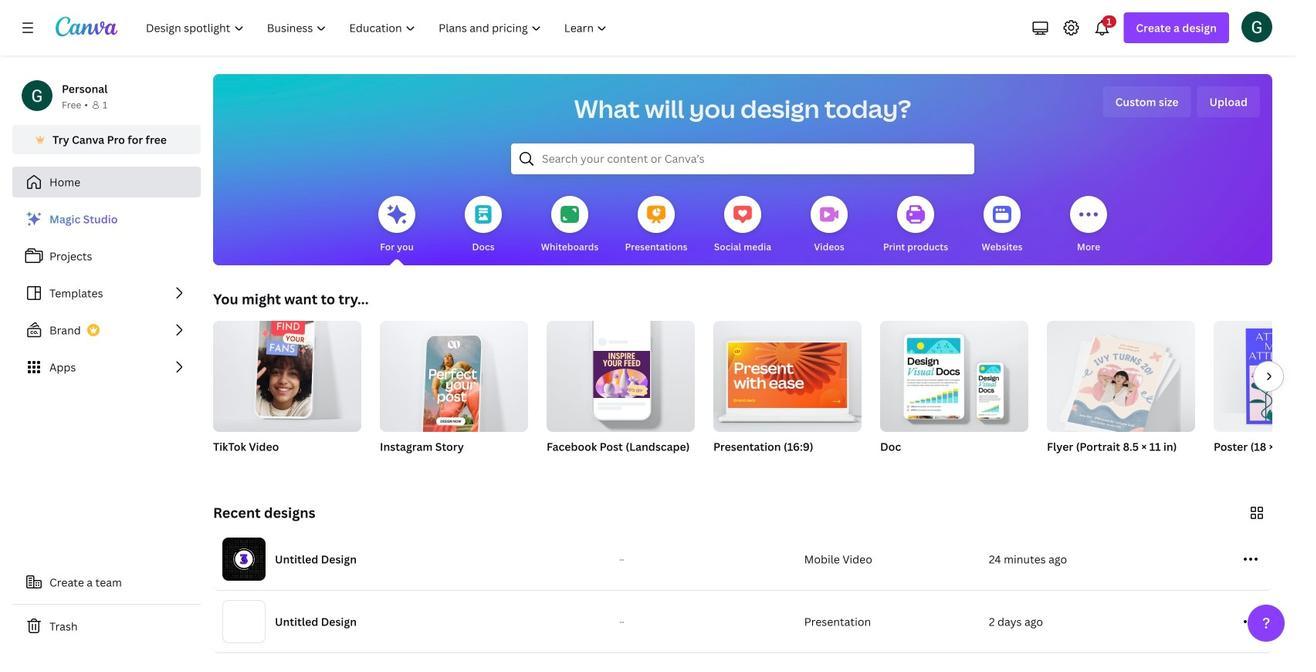 Task type: locate. For each thing, give the bounding box(es) containing it.
list
[[12, 204, 201, 383]]

top level navigation element
[[136, 12, 620, 43]]

group
[[213, 312, 361, 474], [213, 312, 361, 432], [380, 315, 528, 474], [380, 315, 528, 441], [547, 315, 695, 474], [547, 315, 695, 432], [714, 315, 862, 474], [714, 315, 862, 432], [880, 315, 1029, 474], [880, 315, 1029, 432], [1047, 315, 1195, 474], [1047, 315, 1195, 437], [1214, 321, 1297, 474], [1214, 321, 1297, 432]]

None search field
[[511, 144, 975, 175]]

Search search field
[[542, 144, 944, 174]]



Task type: describe. For each thing, give the bounding box(es) containing it.
greg robinson image
[[1242, 11, 1273, 42]]



Task type: vqa. For each thing, say whether or not it's contained in the screenshot.
/
no



